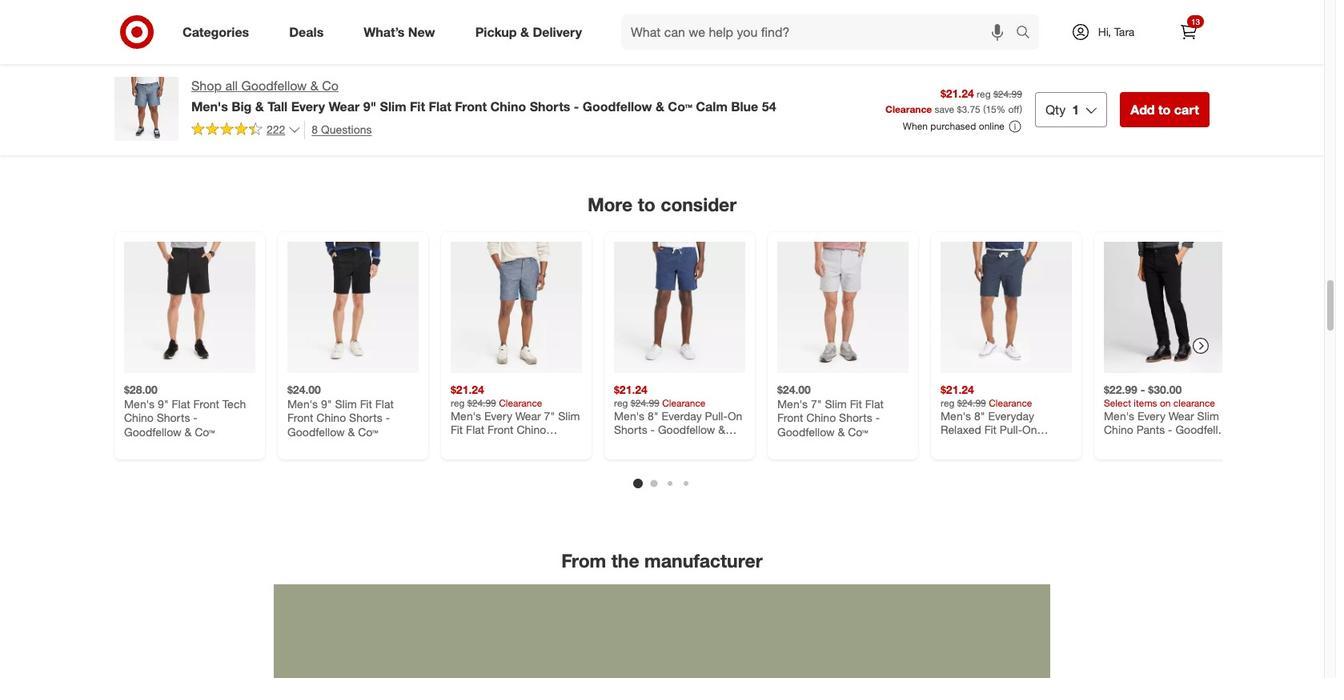 Task type: describe. For each thing, give the bounding box(es) containing it.
chino inside shop all goodfellow & co men's big & tall every wear 9" slim fit flat front chino shorts - goodfellow & co™ calm blue 54
[[491, 98, 526, 114]]

when
[[903, 120, 928, 132]]

front inside $21.24 reg $24.99 clearance men's every wear 7" slim fit flat front chino shorts - goodfellow & co™
[[488, 423, 514, 436]]

pull- inside $21.24 reg $24.99 clearance men's 8" everday pull-on shorts - goodfellow & co™
[[705, 409, 728, 422]]

every inside shop all goodfellow & co men's big & tall every wear 9" slim fit flat front chino shorts - goodfellow & co™ calm blue 54
[[291, 98, 325, 114]]

chino inside $24.00 men's 9" slim fit flat front chino shorts - goodfellow & co™
[[317, 411, 346, 424]]

shorts inside $28.00 men's 9" flat front tech chino shorts - goodfellow & co™
[[157, 411, 190, 424]]

lacroix
[[597, 18, 635, 31]]

9" for $28.00 men's 9" flat front tech chino shorts - goodfellow & co™
[[158, 397, 169, 410]]

tangerine
[[597, 32, 645, 45]]

$24.99 for )
[[994, 88, 1023, 100]]

(
[[984, 104, 986, 116]]

pull- inside $21.24 reg $24.99 clearance men's 8" everyday relaxed fit pull-on shorts - goodfellow & co™ navy blue
[[1000, 423, 1023, 436]]

co™ inside $24.00 men's 9" slim fit flat front chino shorts - goodfellow & co™
[[358, 425, 378, 438]]

food
[[610, 18, 630, 30]]

clearance
[[1174, 397, 1216, 409]]

men's 7" slim fit flat front chino shorts - goodfellow & co™ image
[[778, 242, 909, 373]]

what's
[[364, 24, 405, 40]]

goodfellow inside $24.00 men's 9" slim fit flat front chino shorts - goodfellow & co™
[[288, 425, 345, 438]]

questions
[[321, 122, 372, 136]]

$24.00 men's 7" slim fit flat front chino shorts - goodfellow & co™
[[778, 383, 884, 438]]

$21.24 for wear
[[451, 383, 484, 396]]

0 horizontal spatial add to cart
[[604, 62, 655, 74]]

$21.24 reg $24.99 clearance men's 8" everyday relaxed fit pull-on shorts - goodfellow & co™ navy blue
[[941, 383, 1052, 464]]

relaxed
[[941, 423, 982, 436]]

& inside $21.24 reg $24.99 clearance men's 8" everyday relaxed fit pull-on shorts - goodfellow & co™ navy blue
[[1045, 437, 1052, 450]]

fit inside '$22.99 - $30.00 select items on clearance men's every wear slim fit chino pants - goodfellow & co™'
[[1223, 409, 1235, 422]]

from the manufacturer
[[562, 549, 763, 572]]

slim inside '$22.99 - $30.00 select items on clearance men's every wear slim fit chino pants - goodfellow & co™'
[[1198, 409, 1220, 422]]

%
[[997, 104, 1006, 116]]

oz
[[703, 32, 714, 45]]

0 vertical spatial add to cart button
[[597, 55, 663, 81]]

- inside $21.24 reg $24.99 clearance men's 8" everday pull-on shorts - goodfellow & co™
[[651, 423, 655, 436]]

goodfellow inside $21.24 reg $24.99 clearance men's 8" everyday relaxed fit pull-on shorts - goodfellow & co™ navy blue
[[985, 437, 1042, 450]]

$21.24 for everyday
[[941, 383, 975, 396]]

clearance for everyday
[[989, 397, 1033, 409]]

goodfellow inside $24.00 men's 7" slim fit flat front chino shorts - goodfellow & co™
[[778, 425, 835, 438]]

men's inside $21.24 reg $24.99 clearance men's every wear 7" slim fit flat front chino shorts - goodfellow & co™
[[451, 409, 481, 422]]

& inside $24.00 men's 7" slim fit flat front chino shorts - goodfellow & co™
[[838, 425, 845, 438]]

& inside $24.00 men's 9" slim fit flat front chino shorts - goodfellow & co™
[[348, 425, 355, 438]]

calm
[[696, 98, 728, 114]]

manufacturer
[[645, 549, 763, 572]]

222 link
[[191, 121, 301, 140]]

$21.24 for everday
[[614, 383, 648, 396]]

$21.24 reg $24.99 clearance men's every wear 7" slim fit flat front chino shorts - goodfellow & co™
[[451, 383, 580, 464]]

flat inside $21.24 reg $24.99 clearance men's every wear 7" slim fit flat front chino shorts - goodfellow & co™
[[466, 423, 485, 436]]

0 horizontal spatial add
[[604, 62, 622, 74]]

- inside $21.24 reg $24.99 clearance men's 8" everyday relaxed fit pull-on shorts - goodfellow & co™ navy blue
[[978, 437, 982, 450]]

save
[[613, 6, 634, 18]]

what's new
[[364, 24, 435, 40]]

pickup & delivery link
[[462, 14, 602, 50]]

$10,
[[636, 6, 655, 18]]

flat inside $24.00 men's 9" slim fit flat front chino shorts - goodfellow & co™
[[375, 397, 394, 410]]

men's inside $21.24 reg $24.99 clearance men's 8" everyday relaxed fit pull-on shorts - goodfellow & co™ navy blue
[[941, 409, 971, 422]]

$22.99 - $30.00 select items on clearance men's every wear slim fit chino pants - goodfellow & co™
[[1104, 383, 1235, 450]]

3.75
[[962, 104, 981, 116]]

navy
[[965, 451, 990, 464]]

lacroix sparkling water tangerine - 8pk/12 fl oz cans
[[597, 18, 718, 59]]

$22.99
[[1104, 383, 1138, 396]]

chino inside $21.24 reg $24.99 clearance men's every wear 7" slim fit flat front chino shorts - goodfellow & co™
[[517, 423, 546, 436]]

hi, tara
[[1099, 25, 1135, 38]]

select
[[1104, 397, 1132, 409]]

shorts inside $21.24 reg $24.99 clearance men's 8" everyday relaxed fit pull-on shorts - goodfellow & co™ navy blue
[[941, 437, 974, 450]]

1 vertical spatial cart
[[1175, 102, 1200, 118]]

what's new link
[[350, 14, 455, 50]]

1 horizontal spatial add to cart button
[[1121, 92, 1210, 127]]

shop
[[191, 78, 222, 94]]

slim inside shop all goodfellow & co men's big & tall every wear 9" slim fit flat front chino shorts - goodfellow & co™ calm blue 54
[[380, 98, 406, 114]]

tall
[[268, 98, 288, 114]]

flat inside $28.00 men's 9" flat front tech chino shorts - goodfellow & co™
[[172, 397, 190, 410]]

pickup & delivery
[[475, 24, 582, 40]]

to for the topmost add to cart button
[[625, 62, 634, 74]]

8 questions
[[312, 122, 372, 136]]

save
[[935, 104, 955, 116]]

every inside '$22.99 - $30.00 select items on clearance men's every wear slim fit chino pants - goodfellow & co™'
[[1138, 409, 1166, 422]]

& inside '$22.99 - $30.00 select items on clearance men's every wear slim fit chino pants - goodfellow & co™'
[[1104, 437, 1111, 450]]

8pk/12
[[656, 32, 691, 45]]

clearance for 3.75
[[886, 104, 932, 116]]

wear inside $21.24 reg $24.99 clearance men's every wear 7" slim fit flat front chino shorts - goodfellow & co™
[[516, 409, 541, 422]]

goodfellow inside '$22.99 - $30.00 select items on clearance men's every wear slim fit chino pants - goodfellow & co™'
[[1176, 423, 1233, 436]]

54
[[762, 98, 776, 114]]

more to consider
[[588, 193, 737, 215]]

co™ inside $24.00 men's 7" slim fit flat front chino shorts - goodfellow & co™
[[848, 425, 869, 438]]

$30.00
[[1149, 383, 1182, 396]]

men's inside $24.00 men's 9" slim fit flat front chino shorts - goodfellow & co™
[[288, 397, 318, 410]]

off
[[1009, 104, 1020, 116]]

goodfellow inside $21.24 reg $24.99 clearance men's 8" everday pull-on shorts - goodfellow & co™
[[658, 423, 716, 436]]

fl
[[694, 32, 700, 45]]

& inside save $10, when you $50 on food & beverage
[[633, 18, 639, 30]]

the
[[612, 549, 640, 572]]

222
[[267, 123, 285, 136]]

you
[[683, 6, 699, 18]]

front inside $28.00 men's 9" flat front tech chino shorts - goodfellow & co™
[[193, 397, 219, 410]]

$24.99 for shorts
[[958, 397, 987, 409]]

$50
[[701, 6, 717, 18]]

men's inside $24.00 men's 7" slim fit flat front chino shorts - goodfellow & co™
[[778, 397, 808, 410]]

$24.99 for goodfellow
[[631, 397, 660, 409]]

slim inside $24.00 men's 9" slim fit flat front chino shorts - goodfellow & co™
[[335, 397, 357, 410]]

9" inside shop all goodfellow & co men's big & tall every wear 9" slim fit flat front chino shorts - goodfellow & co™ calm blue 54
[[363, 98, 376, 114]]

hi,
[[1099, 25, 1112, 38]]

$21.24 reg $24.99 clearance save $ 3.75 ( 15 % off )
[[886, 87, 1023, 116]]

co
[[322, 78, 339, 94]]

$24.00 men's 9" slim fit flat front chino shorts - goodfellow & co™
[[288, 383, 394, 438]]

shop all goodfellow & co men's big & tall every wear 9" slim fit flat front chino shorts - goodfellow & co™ calm blue 54
[[191, 78, 776, 114]]

$21.24 reg $24.99 clearance men's 8" everday pull-on shorts - goodfellow & co™
[[614, 383, 743, 450]]

men's inside $28.00 men's 9" flat front tech chino shorts - goodfellow & co™
[[124, 397, 155, 410]]

men's every wear slim fit chino pants - goodfellow & co™ image
[[1104, 242, 1236, 373]]

pickup
[[475, 24, 517, 40]]

consider
[[661, 193, 737, 215]]

1 horizontal spatial add
[[1131, 102, 1155, 118]]

- inside $28.00 men's 9" flat front tech chino shorts - goodfellow & co™
[[193, 411, 198, 424]]

15
[[986, 104, 997, 116]]

8 questions link
[[305, 121, 372, 139]]

shorts inside $24.00 men's 7" slim fit flat front chino shorts - goodfellow & co™
[[839, 411, 873, 424]]

tech
[[223, 397, 246, 410]]

chino inside $28.00 men's 9" flat front tech chino shorts - goodfellow & co™
[[124, 411, 154, 424]]

$21.24 for 3.75
[[941, 87, 974, 100]]

chino inside $24.00 men's 7" slim fit flat front chino shorts - goodfellow & co™
[[807, 411, 836, 424]]

sparkling
[[638, 18, 686, 31]]

qty
[[1046, 102, 1066, 118]]

on for $22.99
[[1160, 397, 1171, 409]]

items
[[1134, 397, 1158, 409]]

on inside $21.24 reg $24.99 clearance men's 8" everday pull-on shorts - goodfellow & co™
[[728, 409, 743, 422]]



Task type: locate. For each thing, give the bounding box(es) containing it.
men's every wear 7" slim fit flat front chino shorts - goodfellow & co™ image
[[451, 242, 582, 373]]

1 horizontal spatial wear
[[516, 409, 541, 422]]

on
[[597, 18, 608, 30], [1160, 397, 1171, 409]]

$28.00 men's 9" flat front tech chino shorts - goodfellow & co™
[[124, 383, 246, 438]]

2 $24.00 from the left
[[778, 383, 811, 396]]

& inside $21.24 reg $24.99 clearance men's every wear 7" slim fit flat front chino shorts - goodfellow & co™
[[555, 437, 562, 450]]

1 horizontal spatial 9"
[[321, 397, 332, 410]]

wear
[[329, 98, 360, 114], [516, 409, 541, 422], [1169, 409, 1195, 422]]

1
[[1073, 102, 1080, 118]]

deals link
[[276, 14, 344, 50]]

tara
[[1115, 25, 1135, 38]]

reg for fit
[[451, 397, 465, 409]]

blue inside shop all goodfellow & co men's big & tall every wear 9" slim fit flat front chino shorts - goodfellow & co™ calm blue 54
[[731, 98, 759, 114]]

0 vertical spatial on
[[597, 18, 608, 30]]

wear inside '$22.99 - $30.00 select items on clearance men's every wear slim fit chino pants - goodfellow & co™'
[[1169, 409, 1195, 422]]

clearance
[[886, 104, 932, 116], [499, 397, 543, 409], [662, 397, 706, 409], [989, 397, 1033, 409]]

add down cans on the top left of page
[[604, 62, 622, 74]]

fit inside $24.00 men's 7" slim fit flat front chino shorts - goodfellow & co™
[[850, 397, 862, 410]]

2 horizontal spatial wear
[[1169, 409, 1195, 422]]

1 horizontal spatial on
[[1160, 397, 1171, 409]]

water
[[689, 18, 718, 31]]

2 horizontal spatial to
[[1159, 102, 1171, 118]]

on right everday
[[728, 409, 743, 422]]

image of men's big & tall every wear 9" slim fit flat front chino shorts - goodfellow & co™ calm blue 54 image
[[115, 77, 179, 141]]

0 horizontal spatial add to cart button
[[597, 55, 663, 81]]

search
[[1009, 25, 1048, 41]]

)
[[1020, 104, 1023, 116]]

on down the everyday
[[1023, 423, 1038, 436]]

men's 9" slim fit flat front chino shorts - goodfellow & co™ image
[[288, 242, 419, 373]]

online
[[979, 120, 1005, 132]]

on inside save $10, when you $50 on food & beverage
[[597, 18, 608, 30]]

0 vertical spatial add to cart
[[604, 62, 655, 74]]

clearance inside $21.24 reg $24.99 clearance save $ 3.75 ( 15 % off )
[[886, 104, 932, 116]]

fit inside $21.24 reg $24.99 clearance men's 8" everyday relaxed fit pull-on shorts - goodfellow & co™ navy blue
[[985, 423, 997, 436]]

add right the 1
[[1131, 102, 1155, 118]]

- inside shop all goodfellow & co men's big & tall every wear 9" slim fit flat front chino shorts - goodfellow & co™ calm blue 54
[[574, 98, 579, 114]]

men's inside $21.24 reg $24.99 clearance men's 8" everday pull-on shorts - goodfellow & co™
[[614, 409, 645, 422]]

on for save
[[597, 18, 608, 30]]

wear inside shop all goodfellow & co men's big & tall every wear 9" slim fit flat front chino shorts - goodfellow & co™ calm blue 54
[[329, 98, 360, 114]]

$24.99 inside $21.24 reg $24.99 clearance men's 8" everday pull-on shorts - goodfellow & co™
[[631, 397, 660, 409]]

2 vertical spatial to
[[638, 193, 656, 215]]

1 horizontal spatial blue
[[993, 451, 1015, 464]]

2 horizontal spatial 9"
[[363, 98, 376, 114]]

-
[[648, 32, 653, 45], [574, 98, 579, 114], [1141, 383, 1146, 396], [193, 411, 198, 424], [386, 411, 390, 424], [876, 411, 880, 424], [651, 423, 655, 436], [1169, 423, 1173, 436], [487, 437, 492, 450], [978, 437, 982, 450]]

slim inside $21.24 reg $24.99 clearance men's every wear 7" slim fit flat front chino shorts - goodfellow & co™
[[558, 409, 580, 422]]

cart down 'lacroix sparkling water tangerine - 8pk/12 fl oz cans'
[[637, 62, 655, 74]]

to for add to cart button to the right
[[1159, 102, 1171, 118]]

0 horizontal spatial on
[[728, 409, 743, 422]]

9" for $24.00 men's 9" slim fit flat front chino shorts - goodfellow & co™
[[321, 397, 332, 410]]

men's inside shop all goodfellow & co men's big & tall every wear 9" slim fit flat front chino shorts - goodfellow & co™ calm blue 54
[[191, 98, 228, 114]]

on inside '$22.99 - $30.00 select items on clearance men's every wear slim fit chino pants - goodfellow & co™'
[[1160, 397, 1171, 409]]

co™ inside $21.24 reg $24.99 clearance men's 8" everyday relaxed fit pull-on shorts - goodfellow & co™ navy blue
[[941, 451, 961, 464]]

goodfellow
[[241, 78, 307, 94], [583, 98, 652, 114], [658, 423, 716, 436], [1176, 423, 1233, 436], [124, 425, 181, 438], [288, 425, 345, 438], [778, 425, 835, 438], [495, 437, 552, 450], [985, 437, 1042, 450]]

$24.99 for front
[[468, 397, 496, 409]]

when
[[657, 6, 681, 18]]

1 vertical spatial add to cart button
[[1121, 92, 1210, 127]]

add to cart button
[[597, 55, 663, 81], [1121, 92, 1210, 127]]

0 horizontal spatial cart
[[637, 62, 655, 74]]

cart
[[637, 62, 655, 74], [1175, 102, 1200, 118]]

$24.00
[[288, 383, 321, 396], [778, 383, 811, 396]]

0 horizontal spatial 7"
[[544, 409, 555, 422]]

fit inside $21.24 reg $24.99 clearance men's every wear 7" slim fit flat front chino shorts - goodfellow & co™
[[451, 423, 463, 436]]

$21.24 inside $21.24 reg $24.99 clearance men's 8" everday pull-on shorts - goodfellow & co™
[[614, 383, 648, 396]]

1 horizontal spatial 8"
[[975, 409, 986, 422]]

on down $30.00
[[1160, 397, 1171, 409]]

1 horizontal spatial add to cart
[[1131, 102, 1200, 118]]

co™ inside shop all goodfellow & co men's big & tall every wear 9" slim fit flat front chino shorts - goodfellow & co™ calm blue 54
[[668, 98, 693, 114]]

1 vertical spatial on
[[1160, 397, 1171, 409]]

front inside $24.00 men's 7" slim fit flat front chino shorts - goodfellow & co™
[[778, 411, 804, 424]]

cans
[[597, 46, 622, 59]]

front inside shop all goodfellow & co men's big & tall every wear 9" slim fit flat front chino shorts - goodfellow & co™ calm blue 54
[[455, 98, 487, 114]]

1 $24.00 from the left
[[288, 383, 321, 396]]

new
[[408, 24, 435, 40]]

2 horizontal spatial every
[[1138, 409, 1166, 422]]

everday
[[662, 409, 702, 422]]

7" inside $24.00 men's 7" slim fit flat front chino shorts - goodfellow & co™
[[811, 397, 822, 410]]

0 vertical spatial blue
[[731, 98, 759, 114]]

shorts inside $21.24 reg $24.99 clearance men's 8" everday pull-on shorts - goodfellow & co™
[[614, 423, 648, 436]]

$24.99
[[994, 88, 1023, 100], [468, 397, 496, 409], [631, 397, 660, 409], [958, 397, 987, 409]]

1 horizontal spatial on
[[1023, 423, 1038, 436]]

1 vertical spatial add to cart
[[1131, 102, 1200, 118]]

8" inside $21.24 reg $24.99 clearance men's 8" everyday relaxed fit pull-on shorts - goodfellow & co™ navy blue
[[975, 409, 986, 422]]

8" for everyday
[[975, 409, 986, 422]]

$24.00 for $24.00 men's 7" slim fit flat front chino shorts - goodfellow & co™
[[778, 383, 811, 396]]

chino
[[491, 98, 526, 114], [124, 411, 154, 424], [317, 411, 346, 424], [807, 411, 836, 424], [517, 423, 546, 436], [1104, 423, 1134, 436]]

reg inside $21.24 reg $24.99 clearance men's 8" everyday relaxed fit pull-on shorts - goodfellow & co™ navy blue
[[941, 397, 955, 409]]

on
[[728, 409, 743, 422], [1023, 423, 1038, 436]]

clearance for everday
[[662, 397, 706, 409]]

on left food
[[597, 18, 608, 30]]

men's 9" flat front tech chino shorts - goodfellow & co™ image
[[124, 242, 255, 373]]

$
[[957, 104, 962, 116]]

$21.24 inside $21.24 reg $24.99 clearance men's every wear 7" slim fit flat front chino shorts - goodfellow & co™
[[451, 383, 484, 396]]

to
[[625, 62, 634, 74], [1159, 102, 1171, 118], [638, 193, 656, 215]]

reg for %
[[977, 88, 991, 100]]

0 horizontal spatial to
[[625, 62, 634, 74]]

8" for everday
[[648, 409, 659, 422]]

co™ inside $21.24 reg $24.99 clearance men's every wear 7" slim fit flat front chino shorts - goodfellow & co™
[[451, 451, 471, 464]]

clearance inside $21.24 reg $24.99 clearance men's every wear 7" slim fit flat front chino shorts - goodfellow & co™
[[499, 397, 543, 409]]

front inside $24.00 men's 9" slim fit flat front chino shorts - goodfellow & co™
[[288, 411, 314, 424]]

goodfellow inside $21.24 reg $24.99 clearance men's every wear 7" slim fit flat front chino shorts - goodfellow & co™
[[495, 437, 552, 450]]

0 vertical spatial to
[[625, 62, 634, 74]]

clearance inside $21.24 reg $24.99 clearance men's 8" everday pull-on shorts - goodfellow & co™
[[662, 397, 706, 409]]

blue
[[731, 98, 759, 114], [993, 451, 1015, 464]]

0 horizontal spatial wear
[[329, 98, 360, 114]]

13
[[1192, 17, 1201, 26]]

1 vertical spatial to
[[1159, 102, 1171, 118]]

men's 8" everyday relaxed fit pull-on shorts - goodfellow & co™ navy blue image
[[941, 242, 1072, 373]]

add to cart
[[604, 62, 655, 74], [1131, 102, 1200, 118]]

flat inside shop all goodfellow & co men's big & tall every wear 9" slim fit flat front chino shorts - goodfellow & co™ calm blue 54
[[429, 98, 452, 114]]

shorts
[[530, 98, 571, 114], [157, 411, 190, 424], [349, 411, 383, 424], [839, 411, 873, 424], [614, 423, 648, 436], [451, 437, 484, 450], [941, 437, 974, 450]]

deals
[[289, 24, 324, 40]]

0 horizontal spatial every
[[291, 98, 325, 114]]

1 8" from the left
[[648, 409, 659, 422]]

goodfellow inside $28.00 men's 9" flat front tech chino shorts - goodfellow & co™
[[124, 425, 181, 438]]

blue left 54
[[731, 98, 759, 114]]

8
[[312, 122, 318, 136]]

7" inside $21.24 reg $24.99 clearance men's every wear 7" slim fit flat front chino shorts - goodfellow & co™
[[544, 409, 555, 422]]

& inside $21.24 reg $24.99 clearance men's 8" everday pull-on shorts - goodfellow & co™
[[719, 423, 726, 436]]

co™ inside '$22.99 - $30.00 select items on clearance men's every wear slim fit chino pants - goodfellow & co™'
[[1115, 437, 1135, 450]]

reg for pull-
[[941, 397, 955, 409]]

on inside $21.24 reg $24.99 clearance men's 8" everyday relaxed fit pull-on shorts - goodfellow & co™ navy blue
[[1023, 423, 1038, 436]]

fit inside shop all goodfellow & co men's big & tall every wear 9" slim fit flat front chino shorts - goodfellow & co™ calm blue 54
[[410, 98, 425, 114]]

$28.00
[[124, 383, 158, 396]]

fit
[[410, 98, 425, 114], [360, 397, 372, 410], [850, 397, 862, 410], [1223, 409, 1235, 422], [451, 423, 463, 436], [985, 423, 997, 436]]

pull- right everday
[[705, 409, 728, 422]]

save $10, when you $50 on food & beverage
[[597, 6, 717, 30]]

more
[[588, 193, 633, 215]]

0 horizontal spatial $24.00
[[288, 383, 321, 396]]

purchased
[[931, 120, 977, 132]]

1 horizontal spatial every
[[484, 409, 513, 422]]

9" inside $28.00 men's 9" flat front tech chino shorts - goodfellow & co™
[[158, 397, 169, 410]]

qty 1
[[1046, 102, 1080, 118]]

0 vertical spatial add
[[604, 62, 622, 74]]

co™
[[668, 98, 693, 114], [195, 425, 215, 438], [358, 425, 378, 438], [848, 425, 869, 438], [614, 437, 635, 450], [1115, 437, 1135, 450], [451, 451, 471, 464], [941, 451, 961, 464]]

chino inside '$22.99 - $30.00 select items on clearance men's every wear slim fit chino pants - goodfellow & co™'
[[1104, 423, 1134, 436]]

co™ inside $21.24 reg $24.99 clearance men's 8" everday pull-on shorts - goodfellow & co™
[[614, 437, 635, 450]]

- inside $24.00 men's 9" slim fit flat front chino shorts - goodfellow & co™
[[386, 411, 390, 424]]

reg inside $21.24 reg $24.99 clearance men's 8" everday pull-on shorts - goodfellow & co™
[[614, 397, 628, 409]]

shorts inside $24.00 men's 9" slim fit flat front chino shorts - goodfellow & co™
[[349, 411, 383, 424]]

0 horizontal spatial on
[[597, 18, 608, 30]]

0 horizontal spatial 8"
[[648, 409, 659, 422]]

slim inside $24.00 men's 7" slim fit flat front chino shorts - goodfellow & co™
[[825, 397, 847, 410]]

&
[[633, 18, 639, 30], [521, 24, 529, 40], [310, 78, 319, 94], [255, 98, 264, 114], [656, 98, 665, 114], [719, 423, 726, 436], [185, 425, 192, 438], [348, 425, 355, 438], [838, 425, 845, 438], [555, 437, 562, 450], [1045, 437, 1052, 450], [1104, 437, 1111, 450]]

search button
[[1009, 14, 1048, 53]]

pants
[[1137, 423, 1165, 436]]

blue inside $21.24 reg $24.99 clearance men's 8" everyday relaxed fit pull-on shorts - goodfellow & co™ navy blue
[[993, 451, 1015, 464]]

pull- down the everyday
[[1000, 423, 1023, 436]]

beverage
[[641, 18, 681, 30]]

1 vertical spatial add
[[1131, 102, 1155, 118]]

clearance inside $21.24 reg $24.99 clearance men's 8" everyday relaxed fit pull-on shorts - goodfellow & co™ navy blue
[[989, 397, 1033, 409]]

- inside $24.00 men's 7" slim fit flat front chino shorts - goodfellow & co™
[[876, 411, 880, 424]]

every inside $21.24 reg $24.99 clearance men's every wear 7" slim fit flat front chino shorts - goodfellow & co™
[[484, 409, 513, 422]]

2 8" from the left
[[975, 409, 986, 422]]

8" inside $21.24 reg $24.99 clearance men's 8" everday pull-on shorts - goodfellow & co™
[[648, 409, 659, 422]]

add
[[604, 62, 622, 74], [1131, 102, 1155, 118]]

& inside the pickup & delivery link
[[521, 24, 529, 40]]

delivery
[[533, 24, 582, 40]]

blue right navy
[[993, 451, 1015, 464]]

everyday
[[989, 409, 1035, 422]]

$24.99 inside $21.24 reg $24.99 clearance men's 8" everyday relaxed fit pull-on shorts - goodfellow & co™ navy blue
[[958, 397, 987, 409]]

0 horizontal spatial pull-
[[705, 409, 728, 422]]

flat inside $24.00 men's 7" slim fit flat front chino shorts - goodfellow & co™
[[866, 397, 884, 410]]

13 link
[[1172, 14, 1207, 50]]

categories link
[[169, 14, 269, 50]]

men's
[[191, 98, 228, 114], [124, 397, 155, 410], [288, 397, 318, 410], [778, 397, 808, 410], [451, 409, 481, 422], [614, 409, 645, 422], [941, 409, 971, 422], [1104, 409, 1135, 422]]

$24.99 inside $21.24 reg $24.99 clearance save $ 3.75 ( 15 % off )
[[994, 88, 1023, 100]]

What can we help you find? suggestions appear below search field
[[622, 14, 1020, 50]]

slim
[[380, 98, 406, 114], [335, 397, 357, 410], [825, 397, 847, 410], [558, 409, 580, 422], [1198, 409, 1220, 422]]

big
[[232, 98, 252, 114]]

- inside 'lacroix sparkling water tangerine - 8pk/12 fl oz cans'
[[648, 32, 653, 45]]

all
[[225, 78, 238, 94]]

9"
[[363, 98, 376, 114], [158, 397, 169, 410], [321, 397, 332, 410]]

1 horizontal spatial cart
[[1175, 102, 1200, 118]]

co™ inside $28.00 men's 9" flat front tech chino shorts - goodfellow & co™
[[195, 425, 215, 438]]

when purchased online
[[903, 120, 1005, 132]]

9" inside $24.00 men's 9" slim fit flat front chino shorts - goodfellow & co™
[[321, 397, 332, 410]]

clearance for wear
[[499, 397, 543, 409]]

every
[[291, 98, 325, 114], [484, 409, 513, 422], [1138, 409, 1166, 422]]

1 horizontal spatial $24.00
[[778, 383, 811, 396]]

1 horizontal spatial pull-
[[1000, 423, 1023, 436]]

categories
[[183, 24, 249, 40]]

1 horizontal spatial to
[[638, 193, 656, 215]]

& inside $28.00 men's 9" flat front tech chino shorts - goodfellow & co™
[[185, 425, 192, 438]]

8" left everday
[[648, 409, 659, 422]]

flat
[[429, 98, 452, 114], [172, 397, 190, 410], [375, 397, 394, 410], [866, 397, 884, 410], [466, 423, 485, 436]]

from
[[562, 549, 606, 572]]

shorts inside shop all goodfellow & co men's big & tall every wear 9" slim fit flat front chino shorts - goodfellow & co™ calm blue 54
[[530, 98, 571, 114]]

shorts inside $21.24 reg $24.99 clearance men's every wear 7" slim fit flat front chino shorts - goodfellow & co™
[[451, 437, 484, 450]]

0 vertical spatial cart
[[637, 62, 655, 74]]

1 vertical spatial blue
[[993, 451, 1015, 464]]

fit inside $24.00 men's 9" slim fit flat front chino shorts - goodfellow & co™
[[360, 397, 372, 410]]

cart down the 13 link
[[1175, 102, 1200, 118]]

1 horizontal spatial 7"
[[811, 397, 822, 410]]

0 horizontal spatial 9"
[[158, 397, 169, 410]]

$21.24
[[941, 87, 974, 100], [451, 383, 484, 396], [614, 383, 648, 396], [941, 383, 975, 396]]

reg for shorts
[[614, 397, 628, 409]]

- inside $21.24 reg $24.99 clearance men's every wear 7" slim fit flat front chino shorts - goodfellow & co™
[[487, 437, 492, 450]]

men's inside '$22.99 - $30.00 select items on clearance men's every wear slim fit chino pants - goodfellow & co™'
[[1104, 409, 1135, 422]]

8" up relaxed
[[975, 409, 986, 422]]

$21.24 inside $21.24 reg $24.99 clearance save $ 3.75 ( 15 % off )
[[941, 87, 974, 100]]

$24.00 for $24.00 men's 9" slim fit flat front chino shorts - goodfellow & co™
[[288, 383, 321, 396]]

$24.00 inside $24.00 men's 7" slim fit flat front chino shorts - goodfellow & co™
[[778, 383, 811, 396]]

0 horizontal spatial blue
[[731, 98, 759, 114]]

men's 8" everday pull-on shorts - goodfellow & co™ image
[[614, 242, 746, 373]]



Task type: vqa. For each thing, say whether or not it's contained in the screenshot.
the 6 link
no



